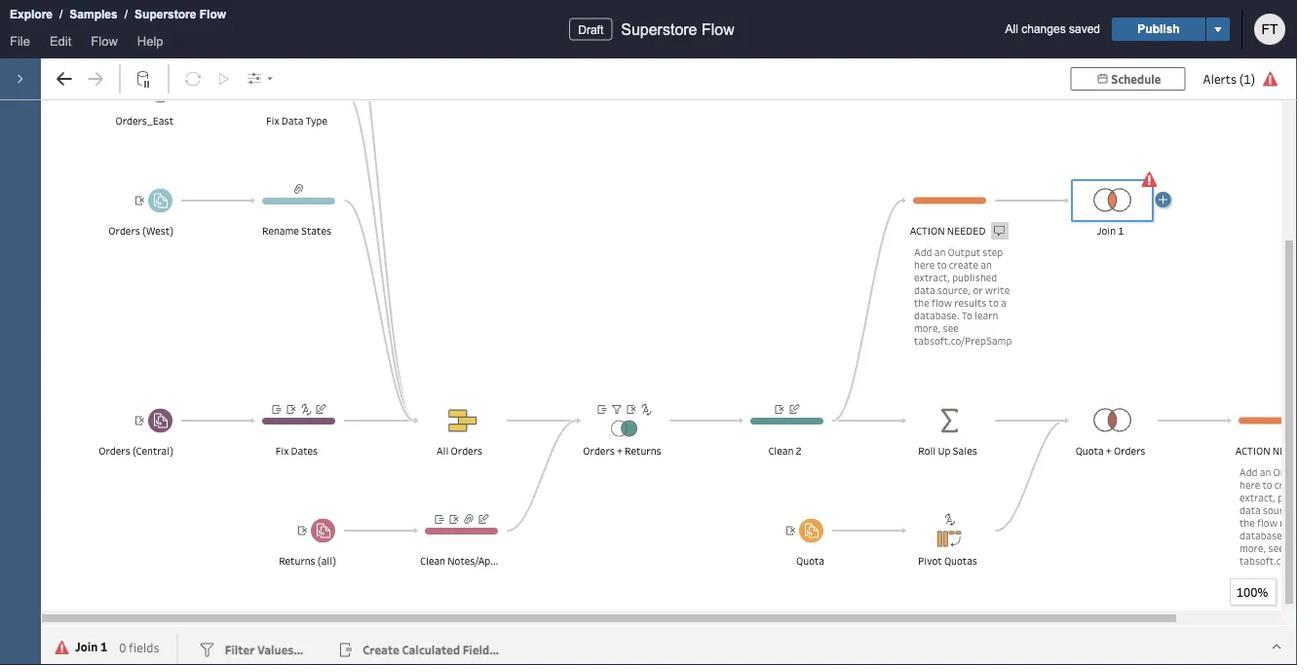 Task type: vqa. For each thing, say whether or not it's contained in the screenshot.
Me
no



Task type: locate. For each thing, give the bounding box(es) containing it.
a
[[1001, 296, 1007, 310]]

0
[[119, 640, 126, 656]]

1 vertical spatial clean
[[420, 555, 446, 568]]

quota for quota + orders
[[1076, 445, 1104, 458]]

1 vertical spatial add
[[1240, 466, 1258, 479]]

orders (central)
[[99, 445, 174, 458]]

changes
[[1022, 22, 1066, 36]]

clean left notes/approver
[[420, 555, 446, 568]]

create
[[950, 258, 979, 272]]

ft
[[1262, 21, 1279, 37]]

1 horizontal spatial /
[[125, 8, 128, 21]]

add
[[915, 245, 933, 259], [1240, 466, 1258, 479]]

0 vertical spatial to
[[938, 258, 947, 272]]

1 vertical spatial 1
[[100, 640, 107, 655]]

clean
[[769, 445, 794, 458], [420, 555, 446, 568]]

(west)
[[142, 224, 174, 238]]

superstore flow
[[621, 20, 735, 38]]

join 1
[[1098, 224, 1125, 238], [75, 640, 107, 655]]

flow
[[200, 8, 226, 21], [702, 20, 735, 38], [91, 34, 118, 48]]

0 vertical spatial quota
[[1076, 445, 1104, 458]]

flow button
[[81, 30, 128, 59]]

superstore up help
[[135, 8, 196, 21]]

edit button
[[40, 30, 81, 59]]

1 horizontal spatial quota
[[1076, 445, 1104, 458]]

all for all changes saved
[[1006, 22, 1019, 36]]

an
[[935, 245, 946, 259], [981, 258, 992, 272], [1261, 466, 1272, 479]]

0 horizontal spatial add
[[915, 245, 933, 259]]

an right create
[[981, 258, 992, 272]]

orders for orders + returns
[[583, 445, 615, 458]]

(all)
[[318, 555, 336, 568]]

quota
[[1076, 445, 1104, 458], [797, 555, 825, 568]]

add left outpu
[[1240, 466, 1258, 479]]

0 vertical spatial clean
[[769, 445, 794, 458]]

fix left dates
[[276, 445, 289, 458]]

1 vertical spatial quota
[[797, 555, 825, 568]]

2 horizontal spatial an
[[1261, 466, 1272, 479]]

flow inside popup button
[[91, 34, 118, 48]]

fix for fix data type
[[266, 114, 280, 128]]

write
[[986, 283, 1010, 297]]

1 vertical spatial to
[[989, 296, 999, 310]]

quota for quota
[[797, 555, 825, 568]]

to
[[938, 258, 947, 272], [989, 296, 999, 310]]

saved
[[1070, 22, 1101, 36]]

0 fields
[[119, 640, 160, 656]]

action left need
[[1236, 445, 1271, 458]]

notes/approver
[[448, 555, 521, 568]]

learn
[[975, 309, 999, 322]]

up
[[939, 445, 951, 458]]

all
[[1006, 22, 1019, 36], [437, 445, 449, 458]]

action need add an outpu
[[1236, 445, 1298, 568]]

1 vertical spatial fix
[[276, 445, 289, 458]]

results
[[955, 296, 987, 310]]

0 vertical spatial all
[[1006, 22, 1019, 36]]

0 vertical spatial 1
[[1119, 224, 1125, 238]]

/ right samples
[[125, 8, 128, 21]]

join
[[1098, 224, 1117, 238], [75, 640, 98, 655]]

1 horizontal spatial all
[[1006, 22, 1019, 36]]

1 horizontal spatial join
[[1098, 224, 1117, 238]]

action for action needed
[[910, 224, 946, 238]]

needed
[[948, 224, 986, 238]]

output
[[948, 245, 981, 259]]

fix left data
[[266, 114, 280, 128]]

sales
[[953, 445, 978, 458]]

tabsoft.co/prepsamp
[[915, 334, 1013, 348]]

an inside action need add an outpu
[[1261, 466, 1272, 479]]

returns (all)
[[279, 555, 336, 568]]

orders + returns
[[583, 445, 662, 458]]

quota + orders
[[1076, 445, 1146, 458]]

2 / from the left
[[125, 8, 128, 21]]

1 vertical spatial join 1
[[75, 640, 107, 655]]

explore / samples / superstore flow
[[10, 8, 226, 21]]

1 vertical spatial all
[[437, 445, 449, 458]]

more,
[[915, 321, 941, 335]]

1 / from the left
[[59, 8, 63, 21]]

source,
[[938, 283, 971, 297]]

orders
[[109, 224, 140, 238], [99, 445, 130, 458], [451, 445, 483, 458], [583, 445, 615, 458], [1114, 445, 1146, 458]]

1
[[1119, 224, 1125, 238], [100, 640, 107, 655]]

rename states
[[262, 224, 332, 238]]

1 horizontal spatial +
[[1107, 445, 1112, 458]]

an down action needed
[[935, 245, 946, 259]]

0 horizontal spatial flow
[[91, 34, 118, 48]]

0 horizontal spatial +
[[617, 445, 623, 458]]

2
[[796, 445, 802, 458]]

0 vertical spatial action
[[910, 224, 946, 238]]

ft button
[[1255, 14, 1286, 45]]

1 horizontal spatial action
[[1236, 445, 1271, 458]]

pivot
[[919, 555, 943, 568]]

an left outpu
[[1261, 466, 1272, 479]]

1 horizontal spatial returns
[[625, 445, 662, 458]]

action needed
[[910, 224, 986, 238]]

1 + from the left
[[617, 445, 623, 458]]

add up the extract,
[[915, 245, 933, 259]]

1 horizontal spatial 1
[[1119, 224, 1125, 238]]

fields
[[129, 640, 160, 656]]

0 vertical spatial add
[[915, 245, 933, 259]]

orders for orders (west)
[[109, 224, 140, 238]]

superstore right 'draft'
[[621, 20, 698, 38]]

/
[[59, 8, 63, 21], [125, 8, 128, 21]]

1 horizontal spatial add
[[1240, 466, 1258, 479]]

file
[[10, 34, 30, 48]]

0 horizontal spatial /
[[59, 8, 63, 21]]

1 horizontal spatial clean
[[769, 445, 794, 458]]

action
[[910, 224, 946, 238], [1236, 445, 1271, 458]]

action up here
[[910, 224, 946, 238]]

clean 2
[[769, 445, 802, 458]]

1 horizontal spatial join 1
[[1098, 224, 1125, 238]]

0 vertical spatial returns
[[625, 445, 662, 458]]

add inside add an output step here to create an extract, published data source, or write the flow results to a database. to learn more, see tabsoft.co/prepsamp
[[915, 245, 933, 259]]

1 vertical spatial action
[[1236, 445, 1271, 458]]

returns
[[625, 445, 662, 458], [279, 555, 316, 568]]

1 vertical spatial returns
[[279, 555, 316, 568]]

all for all orders
[[437, 445, 449, 458]]

superstore
[[135, 8, 196, 21], [621, 20, 698, 38]]

2 + from the left
[[1107, 445, 1112, 458]]

+
[[617, 445, 623, 458], [1107, 445, 1112, 458]]

schedule
[[1112, 71, 1162, 87]]

/ up edit
[[59, 8, 63, 21]]

0 horizontal spatial all
[[437, 445, 449, 458]]

here
[[915, 258, 935, 272]]

to right here
[[938, 258, 947, 272]]

0 horizontal spatial clean
[[420, 555, 446, 568]]

0 vertical spatial join
[[1098, 224, 1117, 238]]

clean left 2
[[769, 445, 794, 458]]

flow
[[932, 296, 953, 310]]

0 horizontal spatial action
[[910, 224, 946, 238]]

action inside action need add an outpu
[[1236, 445, 1271, 458]]

0 vertical spatial fix
[[266, 114, 280, 128]]

publish button
[[1113, 18, 1206, 41]]

to left "a"
[[989, 296, 999, 310]]

fix dates
[[276, 445, 318, 458]]

0 horizontal spatial join
[[75, 640, 98, 655]]

0 horizontal spatial quota
[[797, 555, 825, 568]]

fix
[[266, 114, 280, 128], [276, 445, 289, 458]]



Task type: describe. For each thing, give the bounding box(es) containing it.
1 horizontal spatial flow
[[200, 8, 226, 21]]

rename
[[262, 224, 299, 238]]

need
[[1273, 445, 1298, 458]]

all changes saved
[[1006, 22, 1101, 36]]

1 horizontal spatial to
[[989, 296, 999, 310]]

clean for clean notes/approver
[[420, 555, 446, 568]]

see
[[944, 321, 959, 335]]

0 horizontal spatial returns
[[279, 555, 316, 568]]

publish
[[1138, 22, 1181, 36]]

data
[[282, 114, 304, 128]]

explore link
[[9, 5, 54, 24]]

orders_east
[[115, 114, 174, 128]]

1 horizontal spatial an
[[981, 258, 992, 272]]

alerts (1)
[[1204, 71, 1256, 87]]

(central)
[[133, 445, 174, 458]]

to
[[963, 309, 973, 322]]

add inside action need add an outpu
[[1240, 466, 1258, 479]]

states
[[301, 224, 332, 238]]

2 horizontal spatial flow
[[702, 20, 735, 38]]

samples
[[70, 8, 118, 21]]

help
[[137, 34, 163, 48]]

quotas
[[945, 555, 978, 568]]

0 horizontal spatial to
[[938, 258, 947, 272]]

draft
[[578, 23, 604, 36]]

+ for orders
[[617, 445, 623, 458]]

samples link
[[69, 5, 119, 24]]

extract,
[[915, 271, 951, 284]]

0 horizontal spatial an
[[935, 245, 946, 259]]

roll up sales
[[919, 445, 978, 458]]

+ for quota
[[1107, 445, 1112, 458]]

fix data type
[[266, 114, 328, 128]]

fix for fix dates
[[276, 445, 289, 458]]

schedule button
[[1071, 67, 1186, 91]]

roll
[[919, 445, 936, 458]]

0 horizontal spatial 1
[[100, 640, 107, 655]]

explore
[[10, 8, 53, 21]]

pivot quotas
[[919, 555, 978, 568]]

all orders
[[437, 445, 483, 458]]

0 horizontal spatial superstore
[[135, 8, 196, 21]]

(1)
[[1240, 71, 1256, 87]]

0 vertical spatial join 1
[[1098, 224, 1125, 238]]

edit
[[50, 34, 72, 48]]

clean for clean 2
[[769, 445, 794, 458]]

1 horizontal spatial superstore
[[621, 20, 698, 38]]

help button
[[128, 30, 173, 59]]

outpu
[[1274, 466, 1298, 479]]

orders (west)
[[109, 224, 174, 238]]

data
[[915, 283, 936, 297]]

1 vertical spatial join
[[75, 640, 98, 655]]

or
[[974, 283, 983, 297]]

clean notes/approver
[[420, 555, 521, 568]]

published
[[953, 271, 998, 284]]

action for action need add an outpu
[[1236, 445, 1271, 458]]

alerts
[[1204, 71, 1237, 87]]

add an output step here to create an extract, published data source, or write the flow results to a database. to learn more, see tabsoft.co/prepsamp
[[915, 245, 1013, 348]]

dates
[[291, 445, 318, 458]]

orders for orders (central)
[[99, 445, 130, 458]]

step
[[983, 245, 1004, 259]]

superstore flow link
[[134, 5, 227, 24]]

the
[[915, 296, 930, 310]]

0 horizontal spatial join 1
[[75, 640, 107, 655]]

type
[[306, 114, 328, 128]]

file button
[[0, 30, 40, 59]]

database.
[[915, 309, 960, 322]]



